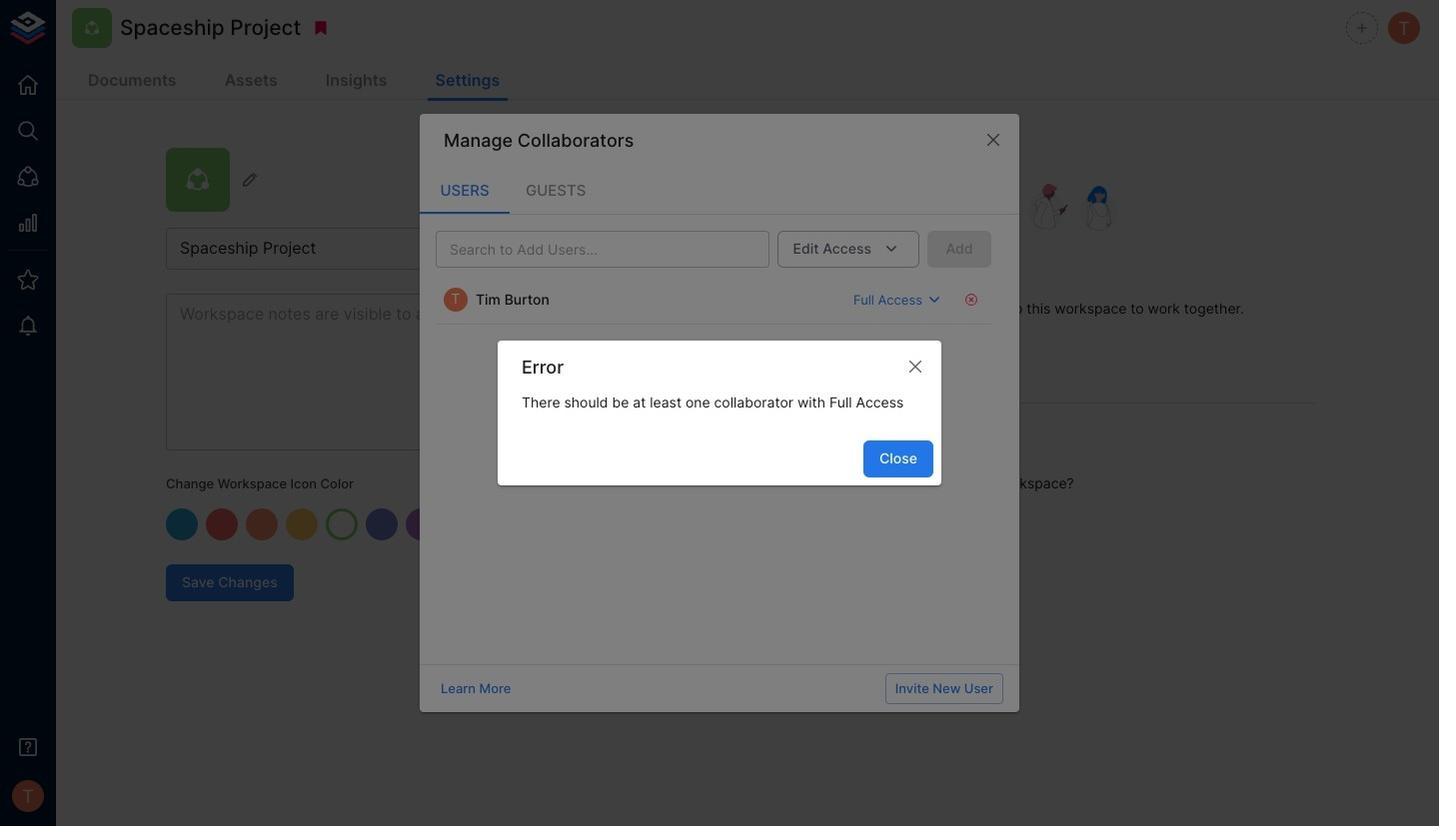 Task type: vqa. For each thing, say whether or not it's contained in the screenshot.
Remove Bookmark Icon
yes



Task type: describe. For each thing, give the bounding box(es) containing it.
remove bookmark image
[[312, 19, 330, 37]]

Workspace notes are visible to all members and guests. text field
[[166, 294, 721, 451]]

Workspace Name text field
[[166, 228, 721, 270]]



Task type: locate. For each thing, give the bounding box(es) containing it.
tab list
[[420, 166, 1020, 214]]

dialog
[[420, 114, 1020, 713], [498, 341, 942, 485]]



